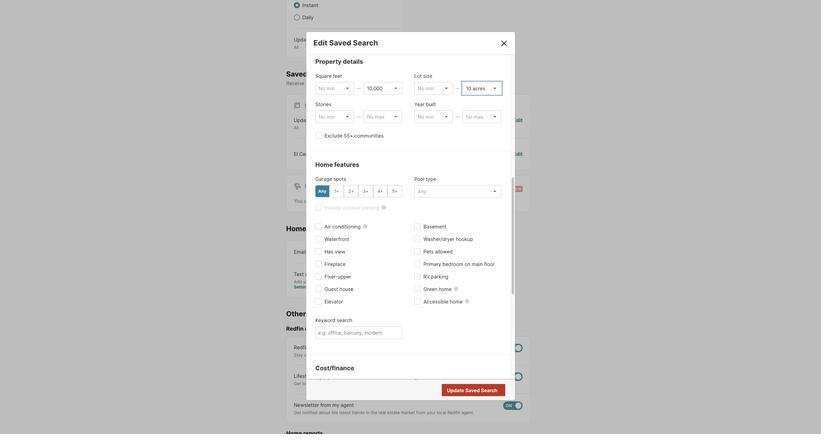 Task type: vqa. For each thing, say whether or not it's contained in the screenshot.
13
no



Task type: describe. For each thing, give the bounding box(es) containing it.
features,
[[369, 352, 387, 358]]

2 all from the top
[[294, 125, 299, 130]]

pets allowed
[[423, 249, 453, 255]]

saved inside saved searches receive timely notifications based on your preferred search filters.
[[286, 70, 307, 78]]

fees
[[327, 378, 337, 384]]

on for news
[[326, 352, 331, 358]]

lifestyle & tips get local insights, home improvement tips, style and design resources.
[[294, 373, 436, 386]]

home inside lifestyle & tips get local insights, home improvement tips, style and design resources.
[[331, 381, 342, 386]]

redfin updates
[[286, 326, 327, 332]]

emails for no emails
[[474, 151, 489, 157]]

rent
[[316, 183, 329, 189]]

can
[[304, 198, 312, 204]]

has
[[324, 249, 333, 255]]

rv
[[423, 274, 430, 280]]

home for home tours
[[286, 224, 306, 233]]

instant
[[302, 2, 318, 8]]

— for lot size
[[456, 86, 460, 91]]

no for no emails
[[466, 151, 473, 157]]

communities
[[354, 133, 384, 139]]

— for stories
[[357, 114, 361, 119]]

e.g. office, balcony, modern text field
[[318, 330, 399, 336]]

guest
[[324, 286, 338, 292]]

saved up "include"
[[330, 198, 344, 204]]

real
[[379, 410, 386, 415]]

green home
[[423, 286, 452, 292]]

add your phone number in
[[294, 279, 349, 284]]

built
[[426, 101, 436, 107]]

house
[[339, 286, 354, 292]]

4+ radio
[[373, 185, 388, 197]]

1 vertical spatial your
[[303, 279, 312, 284]]

garage
[[315, 176, 332, 182]]

hookup
[[456, 236, 473, 242]]

emails for other emails
[[308, 310, 330, 318]]

for for for sale
[[305, 103, 315, 109]]

agent. inside newsletter from my agent get notified about the latest trends in the real estate market from your local redfin agent.
[[462, 410, 474, 415]]

daily
[[302, 14, 314, 20]]

stories
[[315, 101, 331, 107]]

other
[[286, 310, 306, 318]]

tips
[[319, 373, 328, 379]]

bedroom
[[443, 261, 463, 267]]

lot
[[414, 73, 422, 79]]

has view
[[324, 249, 345, 255]]

your inside newsletter from my agent get notified about the latest trends in the real estate market from your local redfin agent.
[[427, 410, 436, 415]]

keyword search
[[315, 317, 352, 323]]

2 update types all from the top
[[294, 117, 325, 130]]

an
[[479, 352, 483, 358]]

up
[[304, 352, 309, 358]]

other emails
[[286, 310, 330, 318]]

account
[[349, 279, 366, 284]]

1 horizontal spatial searches
[[345, 198, 367, 204]]

1 vertical spatial update
[[294, 117, 311, 123]]

search for update saved search
[[481, 387, 497, 393]]

redfin's
[[332, 352, 348, 358]]

local inside lifestyle & tips get local insights, home improvement tips, style and design resources.
[[302, 381, 312, 386]]

any
[[318, 189, 326, 194]]

1 the from the left
[[332, 410, 338, 415]]

upper
[[338, 274, 351, 280]]

(sms)
[[305, 271, 319, 277]]

fireplace
[[324, 261, 346, 267]]

about
[[319, 410, 330, 415]]

year
[[414, 101, 425, 107]]

edit for update types's edit button
[[513, 117, 523, 123]]

1 to from the left
[[310, 352, 314, 358]]

0 horizontal spatial and
[[360, 352, 368, 358]]

notifications
[[321, 80, 349, 86]]

2 to from the left
[[398, 352, 402, 358]]

results
[[481, 388, 497, 394]]

redfin news stay up to date on redfin's tools and features, how to buy or sell a home, and connect with an agent.
[[294, 344, 497, 358]]

washer/dryer hookup
[[423, 236, 473, 242]]

lifestyle
[[294, 373, 313, 379]]

create
[[314, 198, 328, 204]]

based
[[351, 80, 365, 86]]

for rent
[[305, 183, 329, 189]]

no for no results
[[473, 388, 479, 394]]

account settings link
[[294, 279, 366, 290]]

updates
[[305, 326, 327, 332]]

get inside newsletter from my agent get notified about the latest trends in the real estate market from your local redfin agent.
[[294, 410, 301, 415]]

lot size
[[414, 73, 432, 79]]

spots
[[333, 176, 346, 182]]

0 horizontal spatial in
[[344, 279, 347, 284]]

floor
[[484, 261, 495, 267]]

1 update types all from the top
[[294, 37, 325, 50]]

style
[[381, 381, 390, 386]]

local inside newsletter from my agent get notified about the latest trends in the real estate market from your local redfin agent.
[[437, 410, 446, 415]]

edit button for no emails
[[513, 150, 523, 158]]

add
[[294, 279, 302, 284]]

in inside newsletter from my agent get notified about the latest trends in the real estate market from your local redfin agent.
[[366, 410, 369, 415]]

Daily radio
[[294, 14, 300, 20]]

1
[[328, 151, 330, 157]]

exclude 55+ communities
[[324, 133, 384, 139]]

property for property taxes
[[414, 378, 434, 384]]

newsletter
[[294, 402, 319, 408]]

home for accessible home
[[450, 299, 463, 305]]

air
[[324, 224, 331, 230]]

number
[[327, 279, 343, 284]]

hoa fees
[[315, 378, 337, 384]]

redfin for redfin news stay up to date on redfin's tools and features, how to buy or sell a home, and connect with an agent.
[[294, 344, 309, 350]]

settings
[[294, 284, 311, 290]]

stay
[[294, 352, 303, 358]]

update saved search button
[[442, 384, 505, 396]]

saved up property details
[[329, 38, 351, 47]]

0 vertical spatial from
[[320, 402, 331, 408]]

how
[[388, 352, 397, 358]]

redfin inside newsletter from my agent get notified about the latest trends in the real estate market from your local redfin agent.
[[447, 410, 460, 415]]

searches inside saved searches receive timely notifications based on your preferred search filters.
[[309, 70, 341, 78]]

guest house
[[324, 286, 354, 292]]

air conditioning
[[324, 224, 361, 230]]

estate
[[387, 410, 400, 415]]

fixer-
[[324, 274, 338, 280]]

phone
[[313, 279, 326, 284]]

— for year built
[[456, 114, 460, 119]]



Task type: locate. For each thing, give the bounding box(es) containing it.
parking down "while"
[[362, 205, 379, 211]]

your up settings
[[303, 279, 312, 284]]

1 vertical spatial parking
[[431, 274, 448, 280]]

agent.
[[485, 352, 497, 358], [462, 410, 474, 415]]

search
[[353, 38, 378, 47], [481, 387, 497, 393]]

redfin for redfin updates
[[286, 326, 304, 332]]

0 vertical spatial home
[[439, 286, 452, 292]]

to right up
[[310, 352, 314, 358]]

account settings
[[294, 279, 366, 290]]

3+
[[363, 189, 368, 194]]

1 all from the top
[[294, 45, 299, 50]]

update types all down the daily on the left top
[[294, 37, 325, 50]]

0 horizontal spatial local
[[302, 381, 312, 386]]

sale
[[316, 103, 328, 109]]

1 horizontal spatial your
[[373, 80, 384, 86]]

update down daily 'radio'
[[294, 37, 311, 43]]

email
[[294, 249, 306, 255]]

0 vertical spatial types
[[312, 37, 325, 43]]

home tours
[[286, 224, 326, 233]]

0 horizontal spatial the
[[332, 410, 338, 415]]

1 horizontal spatial on
[[366, 80, 372, 86]]

newsletter from my agent get notified about the latest trends in the real estate market from your local redfin agent.
[[294, 402, 474, 415]]

1 vertical spatial on
[[465, 261, 470, 267]]

edit inside dialog
[[314, 38, 327, 47]]

1 vertical spatial agent.
[[462, 410, 474, 415]]

1 horizontal spatial agent.
[[485, 352, 497, 358]]

from right 'market'
[[416, 410, 426, 415]]

improvement
[[343, 381, 370, 386]]

design
[[400, 381, 414, 386]]

0 horizontal spatial agent.
[[462, 410, 474, 415]]

0 horizontal spatial search
[[353, 38, 378, 47]]

garage spots
[[315, 176, 346, 182]]

1 horizontal spatial search
[[408, 80, 423, 86]]

0 vertical spatial no
[[466, 151, 473, 157]]

0 vertical spatial property
[[315, 58, 341, 65]]

1 vertical spatial for
[[305, 183, 315, 189]]

1 horizontal spatial and
[[392, 381, 399, 386]]

home for green home
[[439, 286, 452, 292]]

0 horizontal spatial property
[[315, 58, 341, 65]]

home for home features
[[315, 161, 333, 168]]

view
[[335, 249, 345, 255]]

2 vertical spatial edit
[[513, 151, 523, 157]]

0 horizontal spatial on
[[326, 352, 331, 358]]

1 horizontal spatial local
[[437, 410, 446, 415]]

exclude
[[324, 133, 343, 139]]

for sale
[[305, 103, 328, 109]]

4+
[[378, 189, 383, 194]]

1+
[[334, 189, 339, 194]]

tips,
[[371, 381, 379, 386]]

2+ radio
[[344, 185, 358, 197]]

1 vertical spatial edit
[[513, 117, 523, 123]]

0 horizontal spatial searches
[[309, 70, 341, 78]]

buy
[[403, 352, 411, 358]]

0 vertical spatial edit button
[[513, 117, 523, 131]]

1 vertical spatial search
[[481, 387, 497, 393]]

property up square feet
[[315, 58, 341, 65]]

for
[[405, 198, 412, 204]]

year built
[[414, 101, 436, 107]]

0 vertical spatial redfin
[[286, 326, 304, 332]]

rv parking
[[423, 274, 448, 280]]

no
[[466, 151, 473, 157], [473, 388, 479, 394]]

0 vertical spatial parking
[[362, 205, 379, 211]]

your left preferred
[[373, 80, 384, 86]]

1 horizontal spatial property
[[414, 378, 434, 384]]

notified
[[302, 410, 318, 415]]

on inside saved searches receive timely notifications based on your preferred search filters.
[[366, 80, 372, 86]]

2 vertical spatial your
[[427, 410, 436, 415]]

update inside button
[[447, 387, 464, 393]]

1 vertical spatial redfin
[[294, 344, 309, 350]]

1 horizontal spatial the
[[371, 410, 377, 415]]

in up house
[[344, 279, 347, 284]]

2 horizontal spatial on
[[465, 261, 470, 267]]

55+
[[344, 133, 353, 139]]

1 vertical spatial home
[[286, 224, 306, 233]]

for for for rent
[[305, 183, 315, 189]]

0 vertical spatial update
[[294, 37, 311, 43]]

1 vertical spatial searches
[[345, 198, 367, 204]]

test
[[316, 151, 326, 157]]

to left buy
[[398, 352, 402, 358]]

1 for from the top
[[305, 103, 315, 109]]

home
[[439, 286, 452, 292], [450, 299, 463, 305], [331, 381, 342, 386]]

1 horizontal spatial in
[[366, 410, 369, 415]]

agent. down update saved search
[[462, 410, 474, 415]]

all down daily 'radio'
[[294, 45, 299, 50]]

2 types from the top
[[312, 117, 325, 123]]

accessible home
[[423, 299, 463, 305]]

the left 'real'
[[371, 410, 377, 415]]

home right "insights,"
[[331, 381, 342, 386]]

no results button
[[466, 385, 504, 397]]

redfin inside redfin news stay up to date on redfin's tools and features, how to buy or sell a home, and connect with an agent.
[[294, 344, 309, 350]]

saved left results
[[465, 387, 480, 393]]

date
[[316, 352, 325, 358]]

resources.
[[415, 381, 436, 386]]

main
[[472, 261, 483, 267]]

1 vertical spatial home
[[450, 299, 463, 305]]

home left tours
[[286, 224, 306, 233]]

text (sms)
[[294, 271, 319, 277]]

get down lifestyle
[[294, 381, 301, 386]]

None checkbox
[[503, 344, 523, 352]]

0 horizontal spatial your
[[303, 279, 312, 284]]

edit
[[314, 38, 327, 47], [513, 117, 523, 123], [513, 151, 523, 157]]

1 horizontal spatial emails
[[474, 151, 489, 157]]

trends
[[352, 410, 365, 415]]

from up about
[[320, 402, 331, 408]]

agent. right an
[[485, 352, 497, 358]]

2 horizontal spatial and
[[442, 352, 450, 358]]

redfin up the stay
[[294, 344, 309, 350]]

include
[[324, 205, 341, 211]]

green
[[423, 286, 437, 292]]

and
[[360, 352, 368, 358], [442, 352, 450, 358], [392, 381, 399, 386]]

searches up notifications
[[309, 70, 341, 78]]

or
[[412, 352, 416, 358]]

edit button
[[513, 117, 523, 131], [513, 150, 523, 158]]

searches up include outdoor parking
[[345, 198, 367, 204]]

get down newsletter
[[294, 410, 301, 415]]

2 the from the left
[[371, 410, 377, 415]]

property details
[[315, 58, 363, 65]]

no results
[[473, 388, 497, 394]]

2 vertical spatial redfin
[[447, 410, 460, 415]]

search for edit saved search
[[353, 38, 378, 47]]

1 vertical spatial update types all
[[294, 117, 325, 130]]

el
[[294, 151, 298, 157]]

and right the style
[[392, 381, 399, 386]]

search up e.g. office, balcony, modern text field
[[337, 317, 352, 323]]

search inside saved searches receive timely notifications based on your preferred search filters.
[[408, 80, 423, 86]]

you can create saved searches while searching for
[[294, 198, 413, 204]]

option group containing any
[[315, 185, 402, 197]]

redfin down update saved search
[[447, 410, 460, 415]]

edit for edit saved search
[[314, 38, 327, 47]]

and inside lifestyle & tips get local insights, home improvement tips, style and design resources.
[[392, 381, 399, 386]]

home up accessible home in the bottom of the page
[[439, 286, 452, 292]]

0 vertical spatial update types all
[[294, 37, 325, 50]]

2 for from the top
[[305, 183, 315, 189]]

waterfront
[[324, 236, 349, 242]]

property right design
[[414, 378, 434, 384]]

on for searches
[[366, 80, 372, 86]]

home down test
[[315, 161, 333, 168]]

1 vertical spatial property
[[414, 378, 434, 384]]

1 vertical spatial search
[[337, 317, 352, 323]]

0 horizontal spatial emails
[[308, 310, 330, 318]]

0 vertical spatial your
[[373, 80, 384, 86]]

feet
[[333, 73, 342, 79]]

— for square feet
[[357, 86, 361, 91]]

and right home,
[[442, 352, 450, 358]]

1 vertical spatial emails
[[308, 310, 330, 318]]

0 vertical spatial emails
[[474, 151, 489, 157]]

1+ radio
[[329, 185, 344, 197]]

0 vertical spatial search
[[408, 80, 423, 86]]

edit for no emails edit button
[[513, 151, 523, 157]]

0 vertical spatial searches
[[309, 70, 341, 78]]

parking up green home
[[431, 274, 448, 280]]

on right based
[[366, 80, 372, 86]]

searching
[[381, 198, 404, 204]]

edit saved search
[[314, 38, 378, 47]]

searches
[[309, 70, 341, 78], [345, 198, 367, 204]]

news
[[310, 344, 322, 350]]

5+ radio
[[388, 185, 402, 197]]

home inside the edit saved search dialog
[[315, 161, 333, 168]]

accessible
[[423, 299, 448, 305]]

update types all
[[294, 37, 325, 50], [294, 117, 325, 130]]

el cerrito test 1
[[294, 151, 330, 157]]

type
[[426, 176, 436, 182]]

3+ radio
[[358, 185, 373, 197]]

get inside lifestyle & tips get local insights, home improvement tips, style and design resources.
[[294, 381, 301, 386]]

option group inside the edit saved search dialog
[[315, 185, 402, 197]]

Instant radio
[[294, 2, 300, 8]]

home right the accessible
[[450, 299, 463, 305]]

0 vertical spatial agent.
[[485, 352, 497, 358]]

outdoor
[[343, 205, 361, 211]]

0 vertical spatial all
[[294, 45, 299, 50]]

1 get from the top
[[294, 381, 301, 386]]

Any radio
[[315, 185, 330, 197]]

1 horizontal spatial to
[[398, 352, 402, 358]]

1 vertical spatial types
[[312, 117, 325, 123]]

the down my
[[332, 410, 338, 415]]

tools
[[349, 352, 359, 358]]

1 vertical spatial local
[[437, 410, 446, 415]]

1 vertical spatial edit button
[[513, 150, 523, 158]]

saved inside update saved search button
[[465, 387, 480, 393]]

1 horizontal spatial home
[[315, 161, 333, 168]]

on inside the edit saved search dialog
[[465, 261, 470, 267]]

fixer-upper
[[324, 274, 351, 280]]

2 edit button from the top
[[513, 150, 523, 158]]

insights,
[[313, 381, 330, 386]]

pool
[[414, 176, 424, 182]]

no inside button
[[473, 388, 479, 394]]

1 horizontal spatial search
[[481, 387, 497, 393]]

on inside redfin news stay up to date on redfin's tools and features, how to buy or sell a home, and connect with an agent.
[[326, 352, 331, 358]]

search inside dialog
[[337, 317, 352, 323]]

your inside saved searches receive timely notifications based on your preferred search filters.
[[373, 80, 384, 86]]

tours
[[308, 224, 326, 233]]

1 vertical spatial no
[[473, 388, 479, 394]]

search inside update saved search button
[[481, 387, 497, 393]]

saved
[[329, 38, 351, 47], [286, 70, 307, 78], [330, 198, 344, 204], [465, 387, 480, 393]]

types down "for sale"
[[312, 117, 325, 123]]

conditioning
[[332, 224, 361, 230]]

2 vertical spatial home
[[331, 381, 342, 386]]

from
[[320, 402, 331, 408], [416, 410, 426, 415]]

cost/finance
[[315, 365, 354, 372]]

update down taxes
[[447, 387, 464, 393]]

redfin down other
[[286, 326, 304, 332]]

0 vertical spatial search
[[353, 38, 378, 47]]

2 horizontal spatial your
[[427, 410, 436, 415]]

None checkbox
[[503, 373, 523, 381], [503, 401, 523, 410], [503, 373, 523, 381], [503, 401, 523, 410]]

option group
[[315, 185, 402, 197]]

saved up receive
[[286, 70, 307, 78]]

0 vertical spatial local
[[302, 381, 312, 386]]

and right tools
[[360, 352, 368, 358]]

property taxes
[[414, 378, 448, 384]]

1 vertical spatial all
[[294, 125, 299, 130]]

0 horizontal spatial no
[[466, 151, 473, 157]]

for left rent
[[305, 183, 315, 189]]

list box
[[315, 82, 354, 95], [364, 82, 402, 95], [414, 82, 453, 95], [463, 82, 501, 95], [315, 110, 354, 123], [364, 110, 402, 123], [414, 110, 453, 123], [463, 110, 501, 123], [414, 185, 501, 198]]

receive
[[286, 80, 304, 86]]

primary
[[423, 261, 441, 267]]

0 vertical spatial home
[[315, 161, 333, 168]]

edit saved search dialog
[[306, 32, 515, 434]]

property for property details
[[315, 58, 341, 65]]

washer/dryer
[[423, 236, 455, 242]]

update types all down "for sale"
[[294, 117, 325, 130]]

0 vertical spatial for
[[305, 103, 315, 109]]

1 edit button from the top
[[513, 117, 523, 131]]

a
[[425, 352, 428, 358]]

0 vertical spatial get
[[294, 381, 301, 386]]

1 vertical spatial get
[[294, 410, 301, 415]]

0 horizontal spatial home
[[286, 224, 306, 233]]

cerrito
[[299, 151, 315, 157]]

1 types from the top
[[312, 37, 325, 43]]

0 horizontal spatial from
[[320, 402, 331, 408]]

0 vertical spatial in
[[344, 279, 347, 284]]

0 horizontal spatial search
[[337, 317, 352, 323]]

in right trends
[[366, 410, 369, 415]]

2 vertical spatial on
[[326, 352, 331, 358]]

allowed
[[435, 249, 453, 255]]

for left sale
[[305, 103, 315, 109]]

edit button for update types
[[513, 117, 523, 131]]

on left main
[[465, 261, 470, 267]]

the
[[332, 410, 338, 415], [371, 410, 377, 415]]

0 horizontal spatial to
[[310, 352, 314, 358]]

edit saved search element
[[314, 38, 493, 47]]

0 horizontal spatial parking
[[362, 205, 379, 211]]

market
[[401, 410, 415, 415]]

preferred
[[385, 80, 406, 86]]

2 get from the top
[[294, 410, 301, 415]]

primary bedroom on main floor
[[423, 261, 495, 267]]

1 horizontal spatial from
[[416, 410, 426, 415]]

2+
[[348, 189, 354, 194]]

0 vertical spatial on
[[366, 80, 372, 86]]

text
[[294, 271, 304, 277]]

details
[[343, 58, 363, 65]]

you
[[294, 198, 302, 204]]

—
[[357, 86, 361, 91], [456, 86, 460, 91], [357, 114, 361, 119], [456, 114, 460, 119]]

your right 'market'
[[427, 410, 436, 415]]

2 vertical spatial update
[[447, 387, 464, 393]]

1 vertical spatial from
[[416, 410, 426, 415]]

update down "for sale"
[[294, 117, 311, 123]]

0 vertical spatial edit
[[314, 38, 327, 47]]

taxes
[[436, 378, 448, 384]]

1 vertical spatial in
[[366, 410, 369, 415]]

5+
[[392, 189, 398, 194]]

all up el
[[294, 125, 299, 130]]

types down the daily on the left top
[[312, 37, 325, 43]]

1 horizontal spatial no
[[473, 388, 479, 394]]

search down lot
[[408, 80, 423, 86]]

1 horizontal spatial parking
[[431, 274, 448, 280]]

agent. inside redfin news stay up to date on redfin's tools and features, how to buy or sell a home, and connect with an agent.
[[485, 352, 497, 358]]

on right date
[[326, 352, 331, 358]]

&
[[315, 373, 318, 379]]



